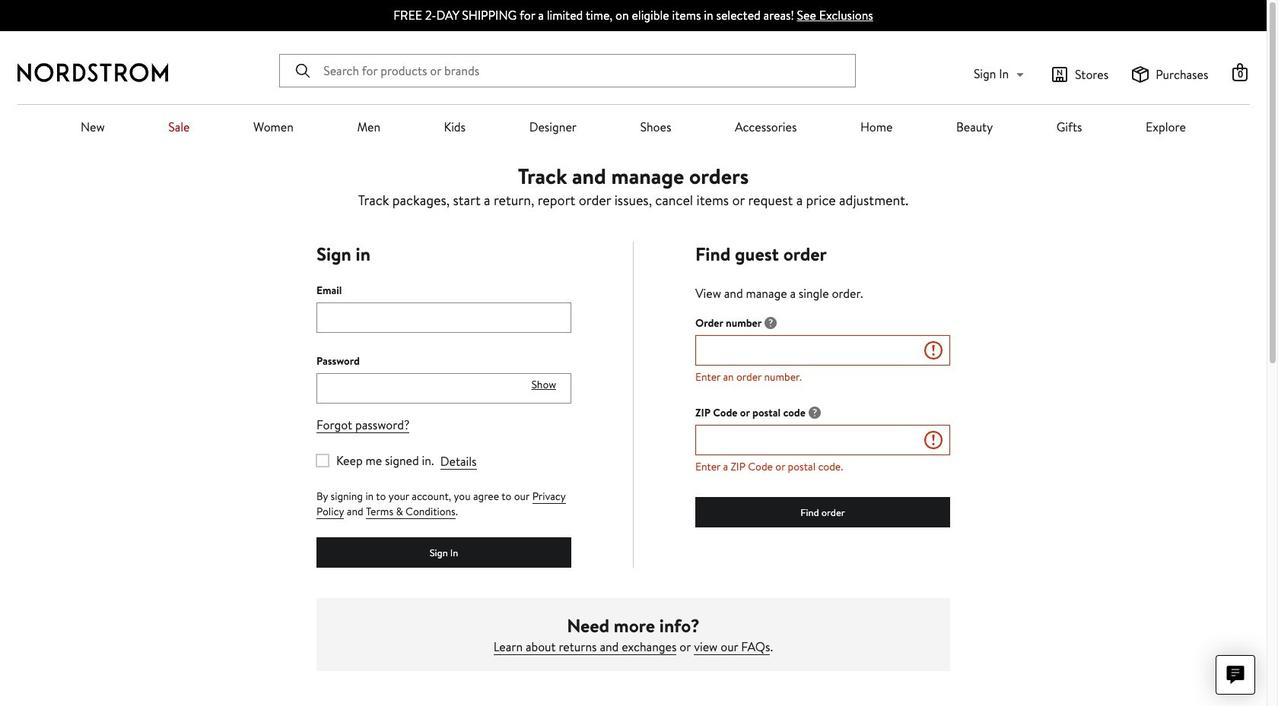 Task type: locate. For each thing, give the bounding box(es) containing it.
None text field
[[695, 336, 950, 366]]

None text field
[[317, 303, 571, 333], [695, 425, 950, 456], [317, 303, 571, 333], [695, 425, 950, 456]]

None password field
[[317, 374, 571, 404]]

shopping bag image
[[1232, 63, 1250, 81]]

large details image
[[809, 407, 821, 419]]

nordstrom logo element
[[17, 63, 168, 82]]



Task type: vqa. For each thing, say whether or not it's contained in the screenshot.
"search for products or brands" search box
yes



Task type: describe. For each thing, give the bounding box(es) containing it.
Search for products or brands search field
[[318, 55, 855, 87]]

live chat image
[[1227, 667, 1245, 685]]

large details image
[[765, 317, 777, 330]]

Search search field
[[279, 54, 856, 88]]



